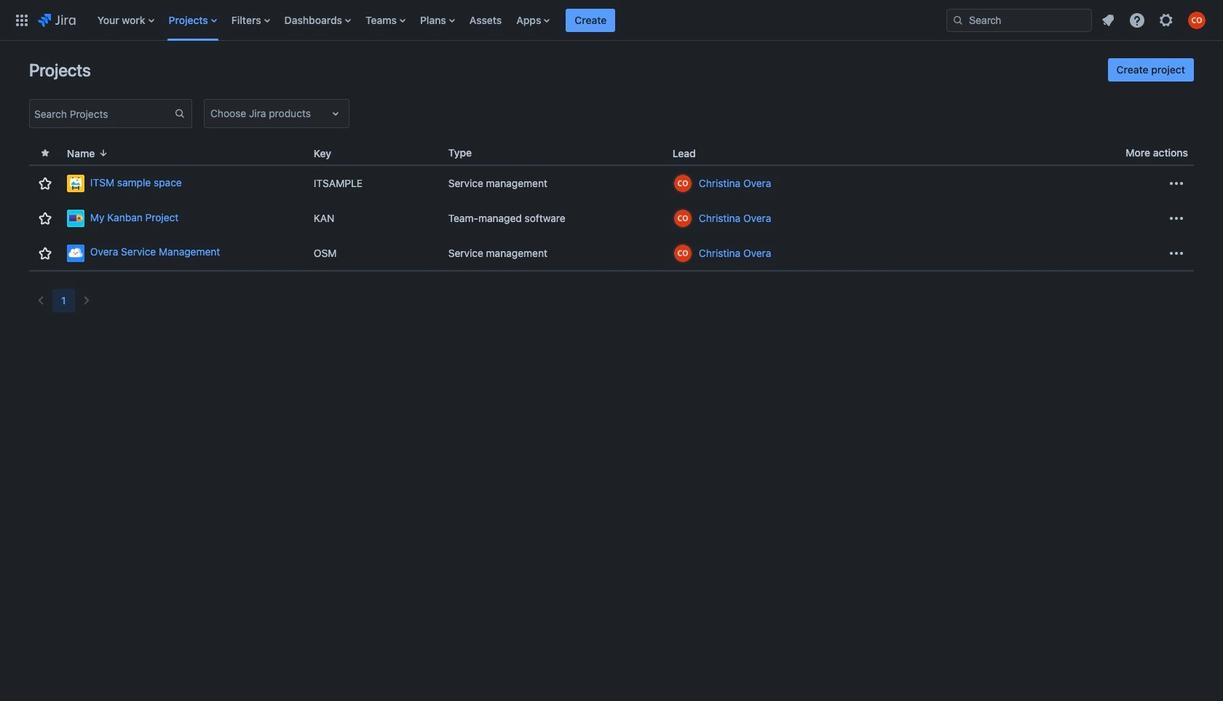 Task type: locate. For each thing, give the bounding box(es) containing it.
0 horizontal spatial list
[[90, 0, 935, 40]]

previous image
[[32, 292, 50, 309]]

list item
[[566, 0, 615, 40]]

Search Projects text field
[[30, 103, 174, 124]]

list
[[90, 0, 935, 40], [1095, 7, 1214, 33]]

appswitcher icon image
[[13, 11, 31, 29]]

star itsm sample space image
[[36, 175, 54, 192]]

0 vertical spatial more image
[[1168, 175, 1185, 192]]

banner
[[0, 0, 1223, 41]]

1 horizontal spatial list
[[1095, 7, 1214, 33]]

notifications image
[[1099, 11, 1117, 29]]

jira image
[[38, 11, 76, 29], [38, 11, 76, 29]]

1 vertical spatial more image
[[1168, 210, 1185, 227]]

None search field
[[946, 8, 1092, 32]]

search image
[[952, 14, 964, 26]]

primary element
[[9, 0, 935, 40]]

more image
[[1168, 175, 1185, 192], [1168, 210, 1185, 227]]

group
[[1108, 58, 1194, 82]]



Task type: describe. For each thing, give the bounding box(es) containing it.
Choose Jira products text field
[[210, 106, 213, 121]]

open image
[[327, 105, 344, 122]]

help image
[[1128, 11, 1146, 29]]

next image
[[78, 292, 95, 309]]

more image
[[1168, 244, 1185, 262]]

2 more image from the top
[[1168, 210, 1185, 227]]

1 more image from the top
[[1168, 175, 1185, 192]]

settings image
[[1158, 11, 1175, 29]]

star overa service management image
[[36, 244, 54, 262]]

star my kanban project image
[[36, 210, 54, 227]]

Search field
[[946, 8, 1092, 32]]

your profile and settings image
[[1188, 11, 1206, 29]]



Task type: vqa. For each thing, say whether or not it's contained in the screenshot.
GLOBAL element
no



